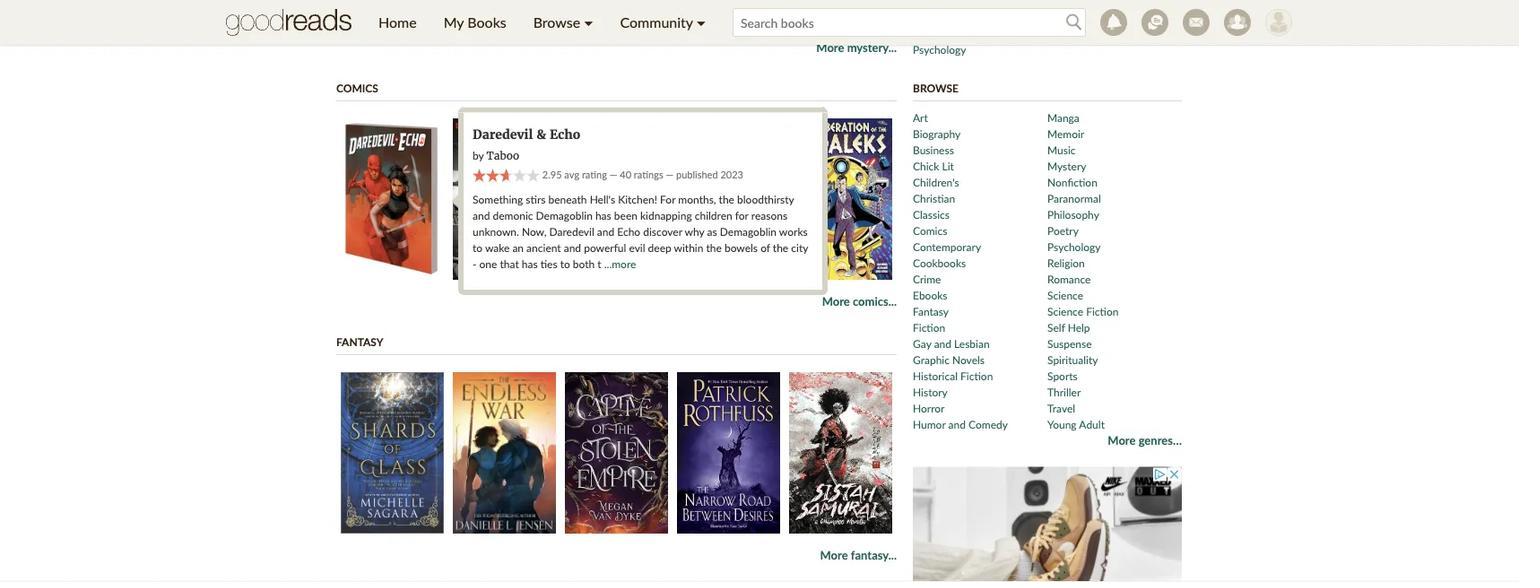 Task type: vqa. For each thing, say whether or not it's contained in the screenshot.
the More within the Manga Memoir Music Mystery Nonfiction Paranormal Philosophy Poetry Psychology Religion Romance Science Science Fiction Self Help Suspense Spirituality Sports Thriller Travel Young Adult More genres…
yes



Task type: describe. For each thing, give the bounding box(es) containing it.
▾ for community ▾
[[697, 13, 706, 31]]

spirituality
[[1048, 353, 1099, 366]]

my books link
[[430, 0, 520, 45]]

browse ▾ button
[[520, 0, 607, 45]]

the down as
[[707, 241, 722, 254]]

daredevil inside daredevil & echo by taboo
[[473, 127, 533, 143]]

music
[[1048, 143, 1076, 156]]

ancient
[[527, 241, 561, 254]]

2.95 avg rating — 40 ratings
[[540, 169, 664, 181]]

0 horizontal spatial fantasy link
[[336, 335, 384, 348]]

comics...
[[853, 294, 897, 308]]

memoir
[[1048, 127, 1085, 140]]

my group discussions image
[[1142, 9, 1169, 36]]

1 vertical spatial comics link
[[336, 81, 379, 94]]

more for more comics...
[[822, 294, 850, 308]]

deep
[[648, 241, 672, 254]]

the right 'of'
[[773, 241, 789, 254]]

daredevil & echo by taboo
[[473, 127, 581, 163]]

classics
[[913, 208, 950, 221]]

the endless war (the bridge kingdom, #4) image
[[453, 372, 556, 534]]

kitchen!
[[618, 192, 658, 205]]

more for more mystery...
[[817, 40, 845, 54]]

spirituality link
[[1048, 353, 1099, 366]]

travel
[[1048, 402, 1076, 415]]

help
[[1068, 321, 1091, 334]]

bloodthirsty
[[738, 192, 795, 205]]

chick
[[913, 159, 940, 172]]

daredevil inside something stirs beneath hell's kitchen! for months, the bloodthirsty and demonic demagoblin has been kidnapping children for reasons unknown. now, daredevil and echo discover why as demagoblin works to wake an ancient and powerful evil deep within the bowels of the city - one that has ties to both t
[[550, 225, 595, 238]]

comedy
[[969, 418, 1008, 431]]

mystery inside manga memoir music mystery nonfiction paranormal philosophy poetry psychology religion romance science science fiction self help suspense spirituality sports thriller travel young adult more genres…
[[1048, 159, 1087, 172]]

children's
[[913, 175, 960, 188]]

poetry link
[[1048, 224, 1079, 237]]

echo inside something stirs beneath hell's kitchen! for months, the bloodthirsty and demonic demagoblin has been kidnapping children for reasons unknown. now, daredevil and echo discover why as demagoblin works to wake an ancient and powerful evil deep within the bowels of the city - one that has ties to both t
[[618, 225, 641, 238]]

1 vertical spatial to
[[561, 257, 570, 270]]

the new bad thing image
[[565, 0, 668, 26]]

...more
[[604, 257, 636, 270]]

fantasy inside art biography business chick lit children's christian classics comics contemporary cookbooks crime ebooks fantasy fiction gay and lesbian graphic novels historical fiction history horror humor and comedy
[[913, 305, 949, 318]]

classics link
[[913, 208, 950, 221]]

both
[[573, 257, 595, 270]]

travel link
[[1048, 402, 1076, 415]]

the outsider image
[[341, 0, 444, 26]]

christian
[[913, 192, 956, 205]]

captive of the stolen empire image
[[565, 372, 668, 534]]

my books
[[444, 13, 507, 31]]

more fantasy...
[[821, 548, 897, 562]]

home
[[379, 13, 417, 31]]

art
[[913, 111, 928, 124]]

shards of glass image
[[341, 372, 444, 534]]

home link
[[365, 0, 430, 45]]

gay
[[913, 337, 932, 350]]

discover
[[644, 225, 683, 238]]

children's link
[[913, 175, 960, 188]]

2023
[[721, 169, 744, 181]]

1 horizontal spatial has
[[596, 209, 612, 222]]

demonic
[[493, 209, 533, 222]]

2 vertical spatial comics link
[[913, 224, 948, 237]]

doctor who: liberation of the daleks image
[[790, 118, 893, 280]]

comics mystery psychology
[[913, 10, 967, 56]]

fiction inside manga memoir music mystery nonfiction paranormal philosophy poetry psychology religion romance science science fiction self help suspense spirituality sports thriller travel young adult more genres…
[[1087, 305, 1119, 318]]

mystery...
[[848, 40, 897, 54]]

for
[[660, 192, 676, 205]]

reasons
[[752, 209, 788, 222]]

religion link
[[1048, 256, 1085, 269]]

the death of sir martin malprelate image
[[790, 0, 893, 26]]

music link
[[1048, 143, 1076, 156]]

horror
[[913, 402, 945, 415]]

sports
[[1048, 369, 1078, 382]]

paranormal link
[[1048, 192, 1102, 205]]

taboo
[[487, 149, 520, 163]]

humor and comedy link
[[913, 418, 1008, 431]]

published
[[677, 169, 718, 181]]

biography
[[913, 127, 961, 140]]

browse for browse link
[[913, 81, 959, 94]]

inbox image
[[1183, 9, 1210, 36]]

0 horizontal spatial has
[[522, 257, 538, 270]]

crime link
[[913, 272, 942, 285]]

romance link
[[1048, 272, 1091, 285]]

wake
[[485, 241, 510, 254]]

historical
[[913, 369, 958, 382]]

thriller link
[[1048, 385, 1081, 398]]

ratings
[[634, 169, 664, 181]]

more mystery... link
[[817, 40, 897, 54]]

and up graphic novels link
[[935, 337, 952, 350]]

the narrow road between desires (the kingkiller chronicle, #2.6) image
[[677, 372, 781, 534]]

something stirs beneath hell's kitchen! for months, the bloodthirsty and demonic demagoblin has been kidnapping children for reasons unknown. now, daredevil and echo discover why as demagoblin works to wake an ancient and powerful evil deep within the bowels of the city - one that has ties to both t
[[473, 192, 808, 270]]

science link
[[1048, 288, 1084, 301]]

art link
[[913, 111, 928, 124]]

0 vertical spatial demagoblin
[[536, 209, 593, 222]]

history link
[[913, 385, 948, 398]]

historical fiction link
[[913, 369, 994, 382]]

manga memoir music mystery nonfiction paranormal philosophy poetry psychology religion romance science science fiction self help suspense spirituality sports thriller travel young adult more genres…
[[1048, 111, 1183, 448]]

genres…
[[1139, 433, 1183, 448]]

romance
[[1048, 272, 1091, 285]]

humor
[[913, 418, 946, 431]]

suspense link
[[1048, 337, 1092, 350]]

liberty's daughter image
[[677, 0, 781, 26]]

history
[[913, 385, 948, 398]]

contemporary link
[[913, 240, 982, 253]]

poetry
[[1048, 224, 1079, 237]]

something
[[473, 192, 523, 205]]

ebooks
[[913, 288, 948, 301]]

been
[[614, 209, 638, 222]]

fiction link
[[913, 321, 946, 334]]

christian link
[[913, 192, 956, 205]]

0 vertical spatial fantasy link
[[913, 305, 949, 318]]

self help link
[[1048, 321, 1091, 334]]

and right 'humor'
[[949, 418, 966, 431]]

&
[[537, 127, 546, 143]]

comics inside art biography business chick lit children's christian classics comics contemporary cookbooks crime ebooks fantasy fiction gay and lesbian graphic novels historical fiction history horror humor and comedy
[[913, 224, 948, 237]]

psychology inside manga memoir music mystery nonfiction paranormal philosophy poetry psychology religion romance science science fiction self help suspense spirituality sports thriller travel young adult more genres…
[[1048, 240, 1101, 253]]

the up children
[[719, 192, 735, 205]]

friend requests image
[[1225, 9, 1252, 36]]

community ▾
[[620, 13, 706, 31]]



Task type: locate. For each thing, give the bounding box(es) containing it.
1 horizontal spatial ▾
[[697, 13, 706, 31]]

more left fantasy...
[[821, 548, 849, 562]]

0 vertical spatial science
[[1048, 288, 1084, 301]]

live forever, vol. 1 image
[[677, 118, 781, 280]]

one
[[480, 257, 497, 270]]

ties
[[541, 257, 558, 270]]

contemporary
[[913, 240, 982, 253]]

browse for browse ▾
[[534, 13, 581, 31]]

1 horizontal spatial to
[[561, 257, 570, 270]]

— right ratings
[[666, 169, 674, 181]]

suspense
[[1048, 337, 1092, 350]]

more comics... link
[[822, 294, 897, 308]]

community ▾ button
[[607, 0, 720, 45]]

1 vertical spatial science
[[1048, 305, 1084, 318]]

comics link down classics link
[[913, 224, 948, 237]]

1 horizontal spatial fiction
[[961, 369, 994, 382]]

mystery link
[[913, 26, 952, 39], [1048, 159, 1087, 172]]

gay and lesbian link
[[913, 337, 990, 350]]

0 horizontal spatial echo
[[550, 127, 581, 143]]

nonfiction link
[[1048, 175, 1098, 188]]

and
[[473, 209, 490, 222], [597, 225, 615, 238], [564, 241, 581, 254], [935, 337, 952, 350], [949, 418, 966, 431]]

psychology link up religion
[[1048, 240, 1101, 253]]

bob builder image
[[1266, 9, 1293, 36]]

notifications image
[[1101, 9, 1128, 36]]

0 vertical spatial comics
[[913, 10, 948, 23]]

more down the death of sir martin malprelate image
[[817, 40, 845, 54]]

fiction up help
[[1087, 305, 1119, 318]]

1 horizontal spatial mystery link
[[1048, 159, 1087, 172]]

2 vertical spatial comics
[[913, 224, 948, 237]]

0 vertical spatial fiction
[[1087, 305, 1119, 318]]

browse right books
[[534, 13, 581, 31]]

city
[[792, 241, 808, 254]]

paranormal
[[1048, 192, 1102, 205]]

0 horizontal spatial —
[[610, 169, 618, 181]]

hell's
[[590, 192, 616, 205]]

0 vertical spatial daredevil
[[473, 127, 533, 143]]

mystery link down music link
[[1048, 159, 1087, 172]]

2 — from the left
[[666, 169, 674, 181]]

daredevil & echo image
[[341, 118, 444, 280]]

unknown.
[[473, 225, 519, 238]]

has left ties
[[522, 257, 538, 270]]

echo down been on the left top of page
[[618, 225, 641, 238]]

1 horizontal spatial —
[[666, 169, 674, 181]]

stirs
[[526, 192, 546, 205]]

▾ inside dropdown button
[[697, 13, 706, 31]]

40
[[620, 169, 632, 181]]

0 horizontal spatial psychology
[[913, 43, 967, 56]]

manga
[[1048, 111, 1080, 124]]

self
[[1048, 321, 1066, 334]]

echo right &
[[550, 127, 581, 143]]

0 horizontal spatial fantasy
[[336, 335, 384, 348]]

Search for books to add to your shelves search field
[[733, 8, 1087, 37]]

1 horizontal spatial psychology
[[1048, 240, 1101, 253]]

comics for comics
[[336, 81, 379, 94]]

sports link
[[1048, 369, 1078, 382]]

menu containing home
[[365, 0, 720, 45]]

graphic novels link
[[913, 353, 985, 366]]

ebooks link
[[913, 288, 948, 301]]

the
[[719, 192, 735, 205], [707, 241, 722, 254], [773, 241, 789, 254]]

comics up browse link
[[913, 10, 948, 23]]

more comics...
[[822, 294, 897, 308]]

young
[[1048, 418, 1077, 431]]

0 vertical spatial mystery link
[[913, 26, 952, 39]]

science down romance
[[1048, 288, 1084, 301]]

philosophy link
[[1048, 208, 1100, 221]]

powerful
[[584, 241, 627, 254]]

0 vertical spatial to
[[473, 241, 483, 254]]

0 horizontal spatial mystery link
[[913, 26, 952, 39]]

1 horizontal spatial psychology link
[[1048, 240, 1101, 253]]

1 vertical spatial psychology
[[1048, 240, 1101, 253]]

mystery
[[913, 26, 952, 39], [1048, 159, 1087, 172]]

mystery up browse link
[[913, 26, 952, 39]]

comics inside comics mystery psychology
[[913, 10, 948, 23]]

chick lit link
[[913, 159, 955, 172]]

Search books text field
[[733, 8, 1087, 37]]

fiction up gay
[[913, 321, 946, 334]]

1 vertical spatial demagoblin
[[720, 225, 777, 238]]

religion
[[1048, 256, 1085, 269]]

within
[[674, 241, 704, 254]]

has down hell's
[[596, 209, 612, 222]]

1 vertical spatial echo
[[618, 225, 641, 238]]

1 vertical spatial daredevil
[[550, 225, 595, 238]]

mystery down music link
[[1048, 159, 1087, 172]]

1 science from the top
[[1048, 288, 1084, 301]]

mystery link up browse link
[[913, 26, 952, 39]]

1 vertical spatial fantasy link
[[336, 335, 384, 348]]

to right ties
[[561, 257, 570, 270]]

business link
[[913, 143, 955, 156]]

0 vertical spatial comics link
[[913, 10, 948, 23]]

browse up art link
[[913, 81, 959, 94]]

art biography business chick lit children's christian classics comics contemporary cookbooks crime ebooks fantasy fiction gay and lesbian graphic novels historical fiction history horror humor and comedy
[[913, 111, 1008, 431]]

0 vertical spatial fantasy
[[913, 305, 949, 318]]

more left comics...
[[822, 294, 850, 308]]

0 horizontal spatial psychology link
[[913, 43, 967, 56]]

to up - at left top
[[473, 241, 483, 254]]

and up unknown.
[[473, 209, 490, 222]]

0 vertical spatial mystery
[[913, 26, 952, 39]]

thriller
[[1048, 385, 1081, 398]]

1 vertical spatial mystery
[[1048, 159, 1087, 172]]

echo
[[550, 127, 581, 143], [618, 225, 641, 238]]

rating
[[582, 169, 607, 181]]

works
[[780, 225, 808, 238]]

bowels
[[725, 241, 758, 254]]

avg
[[565, 169, 580, 181]]

psychology up religion
[[1048, 240, 1101, 253]]

1 horizontal spatial browse
[[913, 81, 959, 94]]

manga link
[[1048, 111, 1080, 124]]

daredevil up taboo 'link'
[[473, 127, 533, 143]]

an
[[513, 241, 524, 254]]

that
[[500, 257, 519, 270]]

psychology up browse link
[[913, 43, 967, 56]]

1 horizontal spatial fantasy
[[913, 305, 949, 318]]

comics down classics link
[[913, 224, 948, 237]]

philosophy
[[1048, 208, 1100, 221]]

0 horizontal spatial daredevil
[[473, 127, 533, 143]]

1 horizontal spatial mystery
[[1048, 159, 1087, 172]]

murder wears a hidden face (gilded age mystery #8) image
[[453, 0, 556, 26]]

0 vertical spatial has
[[596, 209, 612, 222]]

2 vertical spatial fiction
[[961, 369, 994, 382]]

catwoman, vol. 3: duchess of gotham image
[[453, 118, 556, 280]]

evil
[[629, 241, 646, 254]]

memoir link
[[1048, 127, 1085, 140]]

biography link
[[913, 127, 961, 140]]

advertisement region
[[913, 467, 1183, 582]]

of
[[761, 241, 771, 254]]

1 horizontal spatial demagoblin
[[720, 225, 777, 238]]

kidnapping
[[641, 209, 692, 222]]

2 horizontal spatial fiction
[[1087, 305, 1119, 318]]

0 vertical spatial browse
[[534, 13, 581, 31]]

0 horizontal spatial browse
[[534, 13, 581, 31]]

1 ▾ from the left
[[584, 13, 594, 31]]

science down science link
[[1048, 305, 1084, 318]]

browse inside popup button
[[534, 13, 581, 31]]

comics down "home" link
[[336, 81, 379, 94]]

1 vertical spatial browse
[[913, 81, 959, 94]]

0 vertical spatial psychology link
[[913, 43, 967, 56]]

echo inside daredevil & echo by taboo
[[550, 127, 581, 143]]

1 horizontal spatial fantasy link
[[913, 305, 949, 318]]

more inside manga memoir music mystery nonfiction paranormal philosophy poetry psychology religion romance science science fiction self help suspense spirituality sports thriller travel young adult more genres…
[[1108, 433, 1136, 448]]

1 vertical spatial fiction
[[913, 321, 946, 334]]

0 vertical spatial psychology
[[913, 43, 967, 56]]

1 vertical spatial psychology link
[[1048, 240, 1101, 253]]

fiction down novels
[[961, 369, 994, 382]]

▾ right community
[[697, 13, 706, 31]]

and up powerful
[[597, 225, 615, 238]]

sistah samurai image
[[790, 372, 893, 534]]

to
[[473, 241, 483, 254], [561, 257, 570, 270]]

psychology link up browse link
[[913, 43, 967, 56]]

more genres… link
[[1108, 433, 1183, 448]]

demagoblin down beneath
[[536, 209, 593, 222]]

▾ left community
[[584, 13, 594, 31]]

science fiction link
[[1048, 305, 1119, 318]]

2 science from the top
[[1048, 305, 1084, 318]]

my
[[444, 13, 464, 31]]

young adult link
[[1048, 418, 1105, 431]]

menu
[[365, 0, 720, 45]]

comics link down "home" link
[[336, 81, 379, 94]]

and up both
[[564, 241, 581, 254]]

0 horizontal spatial fiction
[[913, 321, 946, 334]]

▾
[[584, 13, 594, 31], [697, 13, 706, 31]]

1 vertical spatial fantasy
[[336, 335, 384, 348]]

— published 2023
[[664, 169, 744, 181]]

more for more fantasy...
[[821, 548, 849, 562]]

1 vertical spatial has
[[522, 257, 538, 270]]

1 vertical spatial comics
[[336, 81, 379, 94]]

more left genres…
[[1108, 433, 1136, 448]]

▾ inside popup button
[[584, 13, 594, 31]]

0 vertical spatial echo
[[550, 127, 581, 143]]

— left 40
[[610, 169, 618, 181]]

—
[[610, 169, 618, 181], [666, 169, 674, 181]]

by
[[473, 149, 484, 162]]

horror link
[[913, 402, 945, 415]]

now,
[[522, 225, 547, 238]]

0 horizontal spatial mystery
[[913, 26, 952, 39]]

the cardboard kingdom #3: snow and sorcery (a graphic novel) image
[[565, 118, 668, 280]]

comics for comics mystery psychology
[[913, 10, 948, 23]]

browse link
[[913, 81, 959, 94]]

2 ▾ from the left
[[697, 13, 706, 31]]

comics link up browse link
[[913, 10, 948, 23]]

t
[[598, 257, 602, 270]]

1 vertical spatial mystery link
[[1048, 159, 1087, 172]]

1 — from the left
[[610, 169, 618, 181]]

demagoblin down for
[[720, 225, 777, 238]]

1 horizontal spatial daredevil
[[550, 225, 595, 238]]

daredevil up ancient
[[550, 225, 595, 238]]

lesbian
[[955, 337, 990, 350]]

mystery inside comics mystery psychology
[[913, 26, 952, 39]]

novels
[[953, 353, 985, 366]]

0 horizontal spatial to
[[473, 241, 483, 254]]

1 horizontal spatial echo
[[618, 225, 641, 238]]

0 horizontal spatial ▾
[[584, 13, 594, 31]]

0 horizontal spatial demagoblin
[[536, 209, 593, 222]]

▾ for browse ▾
[[584, 13, 594, 31]]

more mystery...
[[817, 40, 897, 54]]

daredevil & echo link
[[473, 127, 581, 143]]

demagoblin
[[536, 209, 593, 222], [720, 225, 777, 238]]



